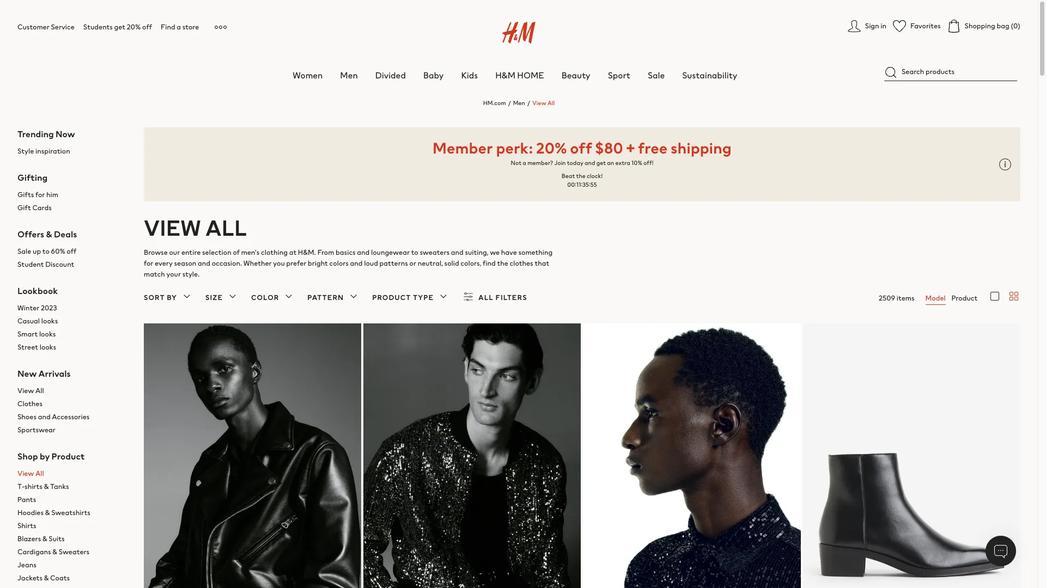 Task type: vqa. For each thing, say whether or not it's contained in the screenshot.
the Sale within header.primary.navigation ELEMENT
no



Task type: locate. For each thing, give the bounding box(es) containing it.
find
[[161, 22, 175, 32]]

to up or
[[411, 247, 418, 258]]

we
[[490, 247, 500, 258]]

home
[[517, 69, 544, 82]]

the down have
[[497, 258, 508, 269]]

by right the sort
[[167, 293, 177, 303]]

students get 20% off
[[83, 22, 152, 32]]

divided link
[[375, 69, 406, 82]]

20% left find
[[127, 22, 141, 32]]

filters
[[496, 293, 527, 303]]

sale left up
[[17, 246, 31, 257]]

now
[[56, 127, 75, 141]]

style.
[[182, 269, 200, 279]]

0 vertical spatial view
[[532, 99, 546, 107]]

0 horizontal spatial to
[[42, 246, 50, 257]]

1 horizontal spatial for
[[144, 258, 153, 269]]

men link right hm.com
[[513, 99, 525, 107]]

/ down home
[[527, 99, 530, 107]]

& inside offers & deals sale up to 60% off student discount
[[46, 228, 52, 241]]

0 horizontal spatial get
[[114, 22, 125, 32]]

men inside view all main content
[[513, 99, 525, 107]]

0 horizontal spatial the
[[497, 258, 508, 269]]

sale inside header.primary.navigation element
[[648, 69, 665, 82]]

0 vertical spatial get
[[114, 22, 125, 32]]

0 horizontal spatial sale
[[17, 246, 31, 257]]

join
[[554, 159, 566, 167]]

0 vertical spatial by
[[167, 293, 177, 303]]

view all link up tanks
[[17, 467, 126, 481]]

shirts
[[17, 521, 36, 531]]

0 horizontal spatial men link
[[340, 69, 358, 82]]

off right the join
[[570, 137, 592, 159]]

product type
[[372, 293, 434, 303]]

0 vertical spatial view all link
[[532, 99, 555, 107]]

20% left today
[[536, 137, 567, 159]]

off up student discount link
[[67, 246, 76, 257]]

0 vertical spatial sale
[[648, 69, 665, 82]]

1 horizontal spatial by
[[167, 293, 177, 303]]

your
[[166, 269, 181, 279]]

for left him
[[35, 190, 45, 200]]

find
[[483, 258, 496, 269]]

cardigans & sweaters link
[[17, 546, 126, 559]]

and up sportswear
[[38, 412, 50, 422]]

to right up
[[42, 246, 50, 257]]

0 horizontal spatial off
[[67, 246, 76, 257]]

jackets & coats link
[[17, 572, 126, 585]]

2 vertical spatial view
[[17, 469, 34, 479]]

0 horizontal spatial men
[[340, 69, 358, 82]]

t-shirts & tanks link
[[17, 481, 126, 494]]

regular fit sequined bomber jacketmodel image
[[364, 324, 581, 588]]

men right hm.com
[[513, 99, 525, 107]]

1 vertical spatial view
[[17, 386, 34, 396]]

1 / from the left
[[508, 99, 511, 107]]

patterns
[[380, 258, 408, 269]]

view up "t-"
[[17, 469, 34, 479]]

shoes
[[17, 412, 37, 422]]

view up clothes on the bottom
[[17, 386, 34, 396]]

1 horizontal spatial the
[[576, 172, 586, 180]]

product right model
[[952, 293, 978, 303]]

shipping
[[671, 137, 732, 159]]

& left the 'deals'
[[46, 228, 52, 241]]

kids link
[[461, 69, 478, 82]]

off inside member perk: 20% off $80 + free shipping not a member? join today and get an extra 10% off! beat the clock! 00:11:35:55
[[570, 137, 592, 159]]

gifts for him link
[[17, 189, 126, 202]]

product inside dropdown button
[[372, 293, 411, 303]]

clothes
[[17, 399, 43, 409]]

1 horizontal spatial a
[[523, 159, 526, 167]]

2 horizontal spatial off
[[570, 137, 592, 159]]

cards
[[32, 203, 52, 213]]

/ right "hm.com" link
[[508, 99, 511, 107]]

in
[[881, 21, 886, 31]]

1 vertical spatial men
[[513, 99, 525, 107]]

customer
[[17, 22, 49, 32]]

2 vertical spatial off
[[67, 246, 76, 257]]

trending
[[17, 127, 54, 141]]

that
[[535, 258, 549, 269]]

product down sportswear link
[[52, 450, 85, 463]]

today
[[567, 159, 583, 167]]

by right shop
[[40, 450, 50, 463]]

2509
[[879, 293, 895, 303]]

view all browse our entire selection of men's clothing at h&m. from basics and loungewear to sweaters and suiting, we have something for every season and occasion. whether you prefer bright colors and loud patterns or neutral, solid colors, find the clothes that match your style.
[[144, 212, 553, 279]]

looks right street
[[40, 342, 56, 353]]

1 horizontal spatial sale
[[648, 69, 665, 82]]

& right the shirts
[[44, 482, 49, 492]]

a right find
[[177, 22, 181, 32]]

0 horizontal spatial for
[[35, 190, 45, 200]]

1 horizontal spatial to
[[411, 247, 418, 258]]

0 vertical spatial a
[[177, 22, 181, 32]]

by inside the shop by product view all t-shirts & tanks pants hoodies & sweatshirts shirts blazers & suits cardigans & sweaters jeans jackets & coats
[[40, 450, 50, 463]]

the right beat
[[576, 172, 586, 180]]

&
[[46, 228, 52, 241], [44, 482, 49, 492], [45, 508, 50, 518], [42, 534, 47, 544], [52, 547, 57, 557], [44, 573, 49, 584]]

loud
[[364, 258, 378, 269]]

0 horizontal spatial product
[[52, 450, 85, 463]]

sport
[[608, 69, 630, 82]]

new
[[17, 367, 37, 380]]

an
[[607, 159, 614, 167]]

0 horizontal spatial /
[[508, 99, 511, 107]]

suiting,
[[465, 247, 488, 258]]

and left loud
[[350, 258, 363, 269]]

to inside view all browse our entire selection of men's clothing at h&m. from basics and loungewear to sweaters and suiting, we have something for every season and occasion. whether you prefer bright colors and loud patterns or neutral, solid colors, find the clothes that match your style.
[[411, 247, 418, 258]]

1 horizontal spatial get
[[596, 159, 606, 167]]

off
[[142, 22, 152, 32], [570, 137, 592, 159], [67, 246, 76, 257]]

view all link down arrivals
[[17, 385, 126, 398]]

1 vertical spatial men link
[[513, 99, 525, 107]]

our
[[169, 247, 180, 258]]

casual looks link
[[17, 315, 126, 328]]

0 vertical spatial off
[[142, 22, 152, 32]]

1 vertical spatial get
[[596, 159, 606, 167]]

0 horizontal spatial 20%
[[127, 22, 141, 32]]

get inside header.primary.navigation element
[[114, 22, 125, 32]]

looks
[[41, 316, 58, 326], [39, 329, 56, 339], [40, 342, 56, 353]]

sweaters
[[420, 247, 450, 258]]

divided
[[375, 69, 406, 82]]

0 vertical spatial men
[[340, 69, 358, 82]]

casual
[[17, 316, 40, 326]]

1 vertical spatial off
[[570, 137, 592, 159]]

20% inside header.primary.navigation element
[[127, 22, 141, 32]]

0 vertical spatial the
[[576, 172, 586, 180]]

& left 'suits'
[[42, 534, 47, 544]]

and down selection
[[198, 258, 210, 269]]

shoes and accessories link
[[17, 411, 126, 424]]

1 vertical spatial a
[[523, 159, 526, 167]]

and
[[585, 159, 595, 167], [357, 247, 370, 258], [451, 247, 464, 258], [198, 258, 210, 269], [350, 258, 363, 269], [38, 412, 50, 422]]

looks down the 2023
[[41, 316, 58, 326]]

1 vertical spatial for
[[144, 258, 153, 269]]

from
[[317, 247, 334, 258]]

a inside member perk: 20% off $80 + free shipping not a member? join today and get an extra 10% off! beat the clock! 00:11:35:55
[[523, 159, 526, 167]]

color button
[[251, 290, 296, 306]]

get left an in the top of the page
[[596, 159, 606, 167]]

sale right sport link
[[648, 69, 665, 82]]

2 / from the left
[[527, 99, 530, 107]]

0 vertical spatial for
[[35, 190, 45, 200]]

1 vertical spatial the
[[497, 258, 508, 269]]

customer service link
[[17, 22, 75, 32]]

view
[[144, 212, 201, 243]]

1 horizontal spatial men
[[513, 99, 525, 107]]

gift
[[17, 203, 31, 213]]

1 vertical spatial 20%
[[536, 137, 567, 159]]

0 horizontal spatial a
[[177, 22, 181, 32]]

view all link down home
[[532, 99, 555, 107]]

1 horizontal spatial off
[[142, 22, 152, 32]]

pattern
[[308, 293, 344, 303]]

member?
[[528, 159, 553, 167]]

product left type
[[372, 293, 411, 303]]

1 vertical spatial by
[[40, 450, 50, 463]]

men
[[340, 69, 358, 82], [513, 99, 525, 107]]

men link
[[340, 69, 358, 82], [513, 99, 525, 107]]

1 horizontal spatial /
[[527, 99, 530, 107]]

looks right 'smart'
[[39, 329, 56, 339]]

1 horizontal spatial product
[[372, 293, 411, 303]]

20%
[[127, 22, 141, 32], [536, 137, 567, 159]]

pattern button
[[308, 290, 360, 306]]

and up loud
[[357, 247, 370, 258]]

+
[[626, 137, 635, 159]]

style
[[17, 146, 34, 156]]

men link right women
[[340, 69, 358, 82]]

him
[[46, 190, 58, 200]]

and up the solid
[[451, 247, 464, 258]]

& right hoodies
[[45, 508, 50, 518]]

for up match
[[144, 258, 153, 269]]

0 horizontal spatial by
[[40, 450, 50, 463]]

2 horizontal spatial product
[[952, 293, 978, 303]]

get
[[114, 22, 125, 32], [596, 159, 606, 167]]

the
[[576, 172, 586, 180], [497, 258, 508, 269]]

view down home
[[532, 99, 546, 107]]

and inside member perk: 20% off $80 + free shipping not a member? join today and get an extra 10% off! beat the clock! 00:11:35:55
[[585, 159, 595, 167]]

solid
[[444, 258, 459, 269]]

winter 2023 link
[[17, 302, 126, 315]]

20% inside member perk: 20% off $80 + free shipping not a member? join today and get an extra 10% off! beat the clock! 00:11:35:55
[[536, 137, 567, 159]]

0 vertical spatial 20%
[[127, 22, 141, 32]]

customer service
[[17, 22, 75, 32]]

all inside dropdown button
[[478, 293, 494, 303]]

view inside new arrivals view all clothes shoes and accessories sportswear
[[17, 386, 34, 396]]

up
[[33, 246, 41, 257]]

1 vertical spatial sale
[[17, 246, 31, 257]]

h&m.
[[298, 247, 316, 258]]

clock!
[[587, 172, 603, 180]]

men right women
[[340, 69, 358, 82]]

off left find
[[142, 22, 152, 32]]

discount
[[45, 259, 74, 270]]

all
[[205, 212, 247, 243]]

20% for get
[[127, 22, 141, 32]]

sportswear
[[17, 425, 56, 435]]

find a store link
[[161, 22, 199, 32]]

a right not
[[523, 159, 526, 167]]

by for shop
[[40, 450, 50, 463]]

0 vertical spatial men link
[[340, 69, 358, 82]]

sustainability link
[[682, 69, 737, 82]]

by inside dropdown button
[[167, 293, 177, 303]]

and up clock!
[[585, 159, 595, 167]]

find a store
[[161, 22, 199, 32]]

shopping bag (0)
[[965, 21, 1021, 31]]

regular fit biker jacketmodel image
[[144, 324, 361, 588]]

1 horizontal spatial 20%
[[536, 137, 567, 159]]

get inside member perk: 20% off $80 + free shipping not a member? join today and get an extra 10% off! beat the clock! 00:11:35:55
[[596, 159, 606, 167]]

off inside header.primary.navigation element
[[142, 22, 152, 32]]

smart looks link
[[17, 328, 126, 341]]

view inside the shop by product view all t-shirts & tanks pants hoodies & sweatshirts shirts blazers & suits cardigans & sweaters jeans jackets & coats
[[17, 469, 34, 479]]

get right students
[[114, 22, 125, 32]]

the inside view all browse our entire selection of men's clothing at h&m. from basics and loungewear to sweaters and suiting, we have something for every season and occasion. whether you prefer bright colors and loud patterns or neutral, solid colors, find the clothes that match your style.
[[497, 258, 508, 269]]

of
[[233, 247, 240, 258]]

all inside new arrivals view all clothes shoes and accessories sportswear
[[35, 386, 44, 396]]

blazers
[[17, 534, 41, 544]]



Task type: describe. For each thing, give the bounding box(es) containing it.
men inside header.primary.navigation element
[[340, 69, 358, 82]]

member
[[433, 137, 493, 159]]

1 vertical spatial looks
[[39, 329, 56, 339]]

entire
[[181, 247, 201, 258]]

something
[[518, 247, 553, 258]]

h&m
[[495, 69, 515, 82]]

to inside offers & deals sale up to 60% off student discount
[[42, 246, 50, 257]]

not
[[511, 159, 522, 167]]

tanks
[[50, 482, 69, 492]]

store
[[182, 22, 199, 32]]

size button
[[205, 290, 239, 306]]

student discount link
[[17, 258, 126, 271]]

$80
[[595, 137, 623, 159]]

loungewear
[[371, 247, 410, 258]]

sportswear link
[[17, 424, 126, 437]]

all filters button
[[462, 290, 527, 306]]

type
[[413, 293, 434, 303]]

smart
[[17, 329, 38, 339]]

off!
[[644, 159, 654, 167]]

10%
[[632, 159, 642, 167]]

h&m home
[[495, 69, 544, 82]]

suits
[[49, 534, 65, 544]]

new arrivals view all clothes shoes and accessories sportswear
[[17, 367, 90, 435]]

baby
[[423, 69, 444, 82]]

street looks link
[[17, 341, 126, 354]]

0 vertical spatial looks
[[41, 316, 58, 326]]

and inside new arrivals view all clothes shoes and accessories sportswear
[[38, 412, 50, 422]]

view all main content
[[0, 90, 1038, 588]]

hoodies
[[17, 508, 44, 518]]

lookbook
[[17, 284, 58, 297]]

sale inside offers & deals sale up to 60% off student discount
[[17, 246, 31, 257]]

member perk: 20% off $80 + free shipping not a member? join today and get an extra 10% off! beat the clock! 00:11:35:55
[[433, 137, 732, 189]]

offers
[[17, 228, 44, 241]]

sort
[[144, 293, 165, 303]]

deals
[[54, 228, 77, 241]]

(0)
[[1011, 21, 1021, 31]]

off for perk:
[[570, 137, 592, 159]]

shop by product view all t-shirts & tanks pants hoodies & sweatshirts shirts blazers & suits cardigans & sweaters jeans jackets & coats
[[17, 450, 90, 584]]

trending now style inspiration
[[17, 127, 75, 156]]

product inside the shop by product view all t-shirts & tanks pants hoodies & sweatshirts shirts blazers & suits cardigans & sweaters jeans jackets & coats
[[52, 450, 85, 463]]

sign in button
[[848, 20, 886, 33]]

shopping
[[965, 21, 995, 31]]

product for product
[[952, 293, 978, 303]]

baby link
[[423, 69, 444, 82]]

the inside member perk: 20% off $80 + free shipping not a member? join today and get an extra 10% off! beat the clock! 00:11:35:55
[[576, 172, 586, 180]]

2 vertical spatial view all link
[[17, 467, 126, 481]]

at
[[289, 247, 297, 258]]

1 horizontal spatial men link
[[513, 99, 525, 107]]

sweaters
[[59, 547, 89, 557]]

sort by
[[144, 293, 177, 303]]

h&m image
[[502, 22, 536, 44]]

header.primary.navigation element
[[17, 9, 1046, 82]]

winter
[[17, 303, 39, 313]]

blazers & suits link
[[17, 533, 126, 546]]

sale link
[[648, 69, 665, 82]]

shop
[[17, 450, 38, 463]]

Search products search field
[[884, 63, 1017, 81]]

all inside the shop by product view all t-shirts & tanks pants hoodies & sweatshirts shirts blazers & suits cardigans & sweaters jeans jackets & coats
[[35, 469, 44, 479]]

sustainability
[[682, 69, 737, 82]]

occasion.
[[212, 258, 242, 269]]

gifts
[[17, 190, 34, 200]]

items
[[897, 293, 915, 303]]

20% for perk:
[[536, 137, 567, 159]]

men's
[[241, 247, 260, 258]]

2509 items
[[879, 293, 915, 303]]

hm.com / men / view all
[[483, 99, 555, 107]]

selection
[[202, 247, 231, 258]]

for inside view all browse our entire selection of men's clothing at h&m. from basics and loungewear to sweaters and suiting, we have something for every season and occasion. whether you prefer bright colors and loud patterns or neutral, solid colors, find the clothes that match your style.
[[144, 258, 153, 269]]

hoodies & sweatshirts link
[[17, 507, 126, 520]]

sweatshirts
[[51, 508, 90, 518]]

off inside offers & deals sale up to 60% off student discount
[[67, 246, 76, 257]]

favorites
[[910, 21, 941, 31]]

bag
[[997, 21, 1009, 31]]

2 vertical spatial looks
[[40, 342, 56, 353]]

students get 20% off link
[[83, 22, 152, 32]]

sport link
[[608, 69, 630, 82]]

model
[[926, 293, 946, 303]]

color
[[251, 293, 279, 303]]

pants link
[[17, 494, 126, 507]]

women link
[[293, 69, 323, 82]]

clothes link
[[17, 398, 126, 411]]

regular fit sequined shirtmodel image
[[583, 324, 801, 588]]

for inside gifting gifts for him gift cards
[[35, 190, 45, 200]]

beauty link
[[562, 69, 590, 82]]

prefer
[[286, 258, 306, 269]]

& left coats
[[44, 573, 49, 584]]

bootsmodel image
[[803, 324, 1021, 588]]

offers & deals sale up to 60% off student discount
[[17, 228, 77, 270]]

colors
[[329, 258, 349, 269]]

shirts link
[[17, 520, 126, 533]]

beat
[[562, 172, 575, 180]]

gift cards link
[[17, 202, 126, 215]]

beauty
[[562, 69, 590, 82]]

neutral,
[[418, 258, 443, 269]]

2023
[[41, 303, 57, 313]]

by for sort
[[167, 293, 177, 303]]

sort by button
[[144, 290, 193, 306]]

all filters
[[478, 293, 527, 303]]

clothing
[[261, 247, 288, 258]]

bright
[[308, 258, 328, 269]]

1 vertical spatial view all link
[[17, 385, 126, 398]]

colors,
[[461, 258, 481, 269]]

off for get
[[142, 22, 152, 32]]

basics
[[336, 247, 356, 258]]

whether
[[243, 258, 272, 269]]

product for product type
[[372, 293, 411, 303]]

every
[[155, 258, 173, 269]]

accessories
[[52, 412, 90, 422]]

& down 'suits'
[[52, 547, 57, 557]]

h&m home link
[[495, 69, 544, 82]]



